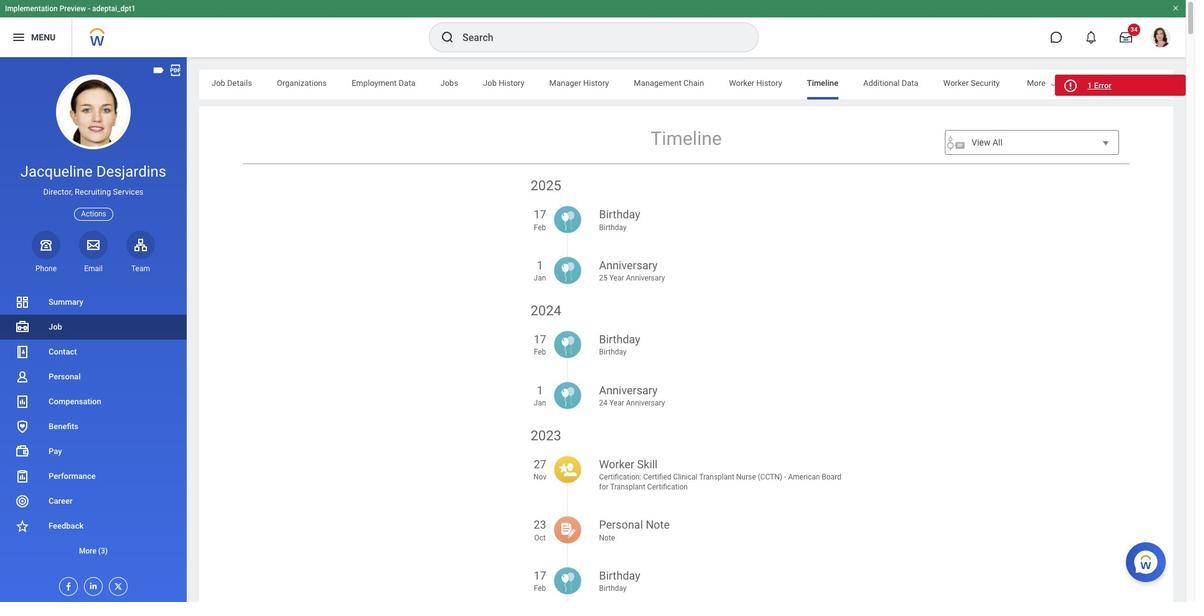 Task type: vqa. For each thing, say whether or not it's contained in the screenshot.


Task type: locate. For each thing, give the bounding box(es) containing it.
2 17 feb from the top
[[534, 333, 547, 357]]

job up contact
[[49, 323, 62, 332]]

data right employment
[[399, 78, 416, 88]]

1 inside 'button'
[[1088, 81, 1093, 90]]

1 for anniversary 25 year anniversary
[[537, 259, 543, 272]]

1 jan from the top
[[534, 274, 547, 283]]

jan
[[534, 274, 547, 283], [534, 399, 547, 408]]

2 data from the left
[[902, 78, 919, 88]]

2024
[[531, 303, 562, 319]]

search image
[[440, 30, 455, 45]]

worker history
[[729, 78, 783, 88]]

exclamation image
[[1066, 82, 1076, 91]]

2 feb from the top
[[534, 348, 546, 357]]

1 vertical spatial note
[[600, 534, 616, 543]]

transplant left 'nurse'
[[700, 474, 735, 482]]

17 down 2024
[[534, 333, 547, 347]]

1 jan up 2024
[[534, 259, 547, 283]]

feb inside '2024' menu item
[[534, 348, 546, 357]]

birthday birthday up anniversary 25 year anniversary on the top right of the page
[[600, 208, 641, 232]]

-
[[88, 4, 90, 13], [785, 474, 787, 482]]

1 horizontal spatial personal
[[600, 519, 643, 532]]

birthday birthday inside 2025 menu item
[[600, 208, 641, 232]]

17 feb inside '2024' menu item
[[534, 333, 547, 357]]

feb down 2025
[[534, 223, 546, 232]]

management chain
[[634, 78, 705, 88]]

worker up certification:
[[600, 459, 635, 472]]

1 jan
[[534, 259, 547, 283], [534, 384, 547, 408]]

contact image
[[15, 345, 30, 360]]

data for employment data
[[399, 78, 416, 88]]

job left the details at the left top
[[212, 78, 225, 88]]

performance
[[49, 472, 96, 481]]

1 history from the left
[[499, 78, 525, 88]]

2 vertical spatial 17
[[534, 570, 547, 583]]

1 vertical spatial more
[[79, 548, 96, 556]]

anniversary
[[600, 259, 658, 272], [626, 274, 665, 283], [600, 384, 658, 397], [626, 399, 665, 408]]

worker inside worker skill certification: certified clinical transplant nurse (cctn) - american board for transplant certification
[[600, 459, 635, 472]]

summary link
[[0, 290, 187, 315]]

all
[[993, 138, 1003, 148]]

17 down 2025
[[534, 208, 547, 221]]

birthday birthday inside '2024' menu item
[[600, 333, 641, 357]]

job inside navigation pane region
[[49, 323, 62, 332]]

0 vertical spatial note
[[646, 519, 670, 532]]

- inside menu banner
[[88, 4, 90, 13]]

27
[[534, 459, 547, 472]]

timeline inside tab list
[[808, 78, 839, 88]]

1 horizontal spatial worker
[[729, 78, 755, 88]]

feb down oct
[[534, 585, 546, 593]]

2 vertical spatial birthday birthday
[[600, 570, 641, 593]]

2 vertical spatial feb
[[534, 585, 546, 593]]

0 horizontal spatial job
[[49, 323, 62, 332]]

worker skill certification: certified clinical transplant nurse (cctn) - american board for transplant certification
[[600, 459, 842, 492]]

data right additional
[[902, 78, 919, 88]]

23 oct
[[534, 519, 547, 543]]

1 1 jan from the top
[[534, 259, 547, 283]]

2 horizontal spatial worker
[[944, 78, 970, 88]]

17 inside 2025 menu item
[[534, 208, 547, 221]]

more left (3)
[[79, 548, 96, 556]]

inbox large image
[[1121, 31, 1133, 44]]

1 horizontal spatial job
[[212, 78, 225, 88]]

career image
[[15, 495, 30, 510]]

27 nov
[[534, 459, 547, 482]]

2 birthday birthday from the top
[[600, 333, 641, 357]]

american
[[789, 474, 821, 482]]

17 down oct
[[534, 570, 547, 583]]

job
[[212, 78, 225, 88], [483, 78, 497, 88], [49, 323, 62, 332]]

17
[[534, 208, 547, 221], [534, 333, 547, 347], [534, 570, 547, 583]]

year right 25
[[610, 274, 625, 283]]

0 vertical spatial jan
[[534, 274, 547, 283]]

17 feb down 2025
[[534, 208, 547, 232]]

history
[[499, 78, 525, 88], [584, 78, 609, 88], [757, 78, 783, 88], [1058, 78, 1084, 88]]

2 year from the top
[[610, 399, 625, 408]]

0 vertical spatial timeline
[[808, 78, 839, 88]]

pay image
[[15, 445, 30, 460]]

personal inside personal note note
[[600, 519, 643, 532]]

timeline left additional
[[808, 78, 839, 88]]

1 vertical spatial year
[[610, 399, 625, 408]]

2 vertical spatial 1
[[537, 384, 543, 397]]

job for job details
[[212, 78, 225, 88]]

1 feb from the top
[[534, 223, 546, 232]]

17 inside '2024' menu item
[[534, 333, 547, 347]]

1 vertical spatial transplant
[[611, 484, 646, 492]]

1 jan for anniversary 24 year anniversary
[[534, 384, 547, 408]]

more left exclamation image
[[1028, 78, 1046, 88]]

worker
[[729, 78, 755, 88], [944, 78, 970, 88], [600, 459, 635, 472]]

career link
[[0, 490, 187, 514]]

pay link
[[0, 440, 187, 465]]

1 horizontal spatial timeline
[[808, 78, 839, 88]]

- right (cctn)
[[785, 474, 787, 482]]

1 vertical spatial 17 feb
[[534, 333, 547, 357]]

more for more
[[1028, 78, 1046, 88]]

view
[[972, 138, 991, 148]]

1 17 feb from the top
[[534, 208, 547, 232]]

tab list
[[199, 70, 1196, 100]]

1 vertical spatial jan
[[534, 399, 547, 408]]

1 data from the left
[[399, 78, 416, 88]]

0 vertical spatial more
[[1028, 78, 1046, 88]]

1 jan up 2023
[[534, 384, 547, 408]]

recruiting
[[75, 188, 111, 197]]

view printable version (pdf) image
[[169, 64, 183, 77]]

personal down for
[[600, 519, 643, 532]]

5 birthday from the top
[[600, 570, 641, 583]]

email jacqueline desjardins element
[[79, 264, 108, 274]]

contract
[[1025, 78, 1056, 88]]

birthday birthday
[[600, 208, 641, 232], [600, 333, 641, 357], [600, 570, 641, 593]]

2 17 from the top
[[534, 333, 547, 347]]

worker right chain
[[729, 78, 755, 88]]

1 up 2024
[[537, 259, 543, 272]]

more inside dropdown button
[[79, 548, 96, 556]]

feedback image
[[15, 519, 30, 534]]

jan for anniversary 25 year anniversary
[[534, 274, 547, 283]]

1 year from the top
[[610, 274, 625, 283]]

view team image
[[133, 238, 148, 253]]

2 vertical spatial 17 feb
[[534, 570, 547, 593]]

0 vertical spatial feb
[[534, 223, 546, 232]]

1 up 2023
[[537, 384, 543, 397]]

view all button
[[946, 130, 1120, 156]]

0 vertical spatial personal
[[49, 372, 81, 382]]

1 vertical spatial 17
[[534, 333, 547, 347]]

0 vertical spatial 1 jan
[[534, 259, 547, 283]]

2 1 jan from the top
[[534, 384, 547, 408]]

1 left error on the top of page
[[1088, 81, 1093, 90]]

more
[[1028, 78, 1046, 88], [79, 548, 96, 556]]

17 feb down 2024
[[534, 333, 547, 357]]

security
[[972, 78, 1000, 88]]

organizations
[[277, 78, 327, 88]]

1 horizontal spatial -
[[785, 474, 787, 482]]

17 feb for 2024
[[534, 333, 547, 357]]

worker left security
[[944, 78, 970, 88]]

list
[[0, 290, 187, 564]]

contact
[[49, 348, 77, 357]]

birthday birthday up anniversary 24 year anniversary
[[600, 333, 641, 357]]

4 history from the left
[[1058, 78, 1084, 88]]

1 vertical spatial timeline
[[651, 128, 722, 149]]

0 vertical spatial 1
[[1088, 81, 1093, 90]]

personal down contact
[[49, 372, 81, 382]]

1
[[1088, 81, 1093, 90], [537, 259, 543, 272], [537, 384, 543, 397]]

transplant down certification:
[[611, 484, 646, 492]]

3 birthday from the top
[[600, 333, 641, 347]]

0 vertical spatial 17 feb
[[534, 208, 547, 232]]

1 vertical spatial 1 jan
[[534, 384, 547, 408]]

personal
[[49, 372, 81, 382], [600, 519, 643, 532]]

1 vertical spatial birthday birthday
[[600, 333, 641, 357]]

year inside anniversary 25 year anniversary
[[610, 274, 625, 283]]

0 vertical spatial 17
[[534, 208, 547, 221]]

1 vertical spatial personal
[[600, 519, 643, 532]]

jacqueline
[[20, 163, 93, 181]]

data
[[399, 78, 416, 88], [902, 78, 919, 88]]

year
[[610, 274, 625, 283], [610, 399, 625, 408]]

history for job history
[[499, 78, 525, 88]]

feb
[[534, 223, 546, 232], [534, 348, 546, 357], [534, 585, 546, 593]]

1 vertical spatial feb
[[534, 348, 546, 357]]

benefits
[[49, 422, 78, 432]]

0 vertical spatial birthday birthday
[[600, 208, 641, 232]]

birthday
[[600, 208, 641, 221], [600, 223, 627, 232], [600, 333, 641, 347], [600, 348, 627, 357], [600, 570, 641, 583], [600, 585, 627, 593]]

jan up 2024
[[534, 274, 547, 283]]

17 feb down oct
[[534, 570, 547, 593]]

anniversary 24 year anniversary
[[600, 384, 665, 408]]

1 vertical spatial -
[[785, 474, 787, 482]]

2 jan from the top
[[534, 399, 547, 408]]

0 horizontal spatial more
[[79, 548, 96, 556]]

tab list containing job details
[[199, 70, 1196, 100]]

data for additional data
[[902, 78, 919, 88]]

history for manager history
[[584, 78, 609, 88]]

preview
[[60, 4, 86, 13]]

timeline down chain
[[651, 128, 722, 149]]

jobs
[[441, 78, 459, 88]]

job details
[[212, 78, 252, 88]]

1 for anniversary 24 year anniversary
[[537, 384, 543, 397]]

0 vertical spatial year
[[610, 274, 625, 283]]

notifications large image
[[1086, 31, 1098, 44]]

job history
[[483, 78, 525, 88]]

personal inside personal link
[[49, 372, 81, 382]]

0 horizontal spatial worker
[[600, 459, 635, 472]]

anniversary 25 year anniversary
[[600, 259, 665, 283]]

mail image
[[86, 238, 101, 253]]

0 horizontal spatial data
[[399, 78, 416, 88]]

services
[[113, 188, 144, 197]]

arrangeme
[[1159, 78, 1196, 88]]

jan up 2023
[[534, 399, 547, 408]]

job right the jobs
[[483, 78, 497, 88]]

17 feb inside 2025 menu item
[[534, 208, 547, 232]]

0 vertical spatial transplant
[[700, 474, 735, 482]]

note down for
[[600, 534, 616, 543]]

(cctn)
[[758, 474, 783, 482]]

note
[[646, 519, 670, 532], [600, 534, 616, 543]]

2 horizontal spatial job
[[483, 78, 497, 88]]

feedback link
[[0, 514, 187, 539]]

2 history from the left
[[584, 78, 609, 88]]

17 feb
[[534, 208, 547, 232], [534, 333, 547, 357], [534, 570, 547, 593]]

year right 24
[[610, 399, 625, 408]]

3 history from the left
[[757, 78, 783, 88]]

transplant
[[700, 474, 735, 482], [611, 484, 646, 492]]

1 vertical spatial 1
[[537, 259, 543, 272]]

0 horizontal spatial personal
[[49, 372, 81, 382]]

0 vertical spatial -
[[88, 4, 90, 13]]

menu
[[531, 171, 842, 603]]

year inside anniversary 24 year anniversary
[[610, 399, 625, 408]]

1 birthday birthday from the top
[[600, 208, 641, 232]]

year for anniversary 24 year anniversary
[[610, 399, 625, 408]]

worker for security
[[944, 78, 970, 88]]

worker for history
[[729, 78, 755, 88]]

email
[[84, 265, 103, 273]]

1 horizontal spatial more
[[1028, 78, 1046, 88]]

profile logan mcneil image
[[1152, 27, 1172, 50]]

6 birthday from the top
[[600, 585, 627, 593]]

feb down 2024
[[534, 348, 546, 357]]

menu banner
[[0, 0, 1187, 57]]

0 horizontal spatial -
[[88, 4, 90, 13]]

benefits image
[[15, 420, 30, 435]]

1 horizontal spatial data
[[902, 78, 919, 88]]

0 horizontal spatial transplant
[[611, 484, 646, 492]]

personal note note
[[600, 519, 670, 543]]

1 error
[[1088, 81, 1112, 90]]

2 birthday from the top
[[600, 223, 627, 232]]

anniversary up 24
[[600, 384, 658, 397]]

feb inside 2025 menu item
[[534, 223, 546, 232]]

3 birthday birthday from the top
[[600, 570, 641, 593]]

more for more (3)
[[79, 548, 96, 556]]

birthday birthday down personal note note
[[600, 570, 641, 593]]

(3)
[[98, 548, 108, 556]]

3 17 from the top
[[534, 570, 547, 583]]

desjardins
[[96, 163, 166, 181]]

summary
[[49, 298, 83, 307]]

1 17 from the top
[[534, 208, 547, 221]]

- right preview
[[88, 4, 90, 13]]

note down certification
[[646, 519, 670, 532]]



Task type: describe. For each thing, give the bounding box(es) containing it.
linkedin image
[[85, 579, 98, 592]]

additional
[[864, 78, 900, 88]]

actions
[[81, 210, 106, 218]]

job for job history
[[483, 78, 497, 88]]

director,
[[43, 188, 73, 197]]

list containing summary
[[0, 290, 187, 564]]

worker security
[[944, 78, 1000, 88]]

justify image
[[11, 30, 26, 45]]

1 horizontal spatial note
[[646, 519, 670, 532]]

close environment banner image
[[1173, 4, 1180, 12]]

manager
[[550, 78, 582, 88]]

34
[[1131, 26, 1138, 33]]

for
[[600, 484, 609, 492]]

1 horizontal spatial transplant
[[700, 474, 735, 482]]

birthday birthday for 2024
[[600, 333, 641, 357]]

benefits link
[[0, 415, 187, 440]]

3 feb from the top
[[534, 585, 546, 593]]

flexible
[[1109, 78, 1136, 88]]

anniversary right 24
[[626, 399, 665, 408]]

actions button
[[74, 208, 113, 221]]

phone image
[[37, 238, 55, 253]]

pay
[[49, 447, 62, 457]]

23
[[534, 519, 547, 532]]

anniversary up 25
[[600, 259, 658, 272]]

jan for anniversary 24 year anniversary
[[534, 399, 547, 408]]

certified
[[644, 474, 672, 482]]

anniversary right 25
[[626, 274, 665, 283]]

compensation
[[49, 397, 101, 407]]

manager history
[[550, 78, 609, 88]]

phone button
[[32, 231, 60, 274]]

flexible work arrangeme
[[1109, 78, 1196, 88]]

- inside worker skill certification: certified clinical transplant nurse (cctn) - american board for transplant certification
[[785, 474, 787, 482]]

0 horizontal spatial timeline
[[651, 128, 722, 149]]

contract history
[[1025, 78, 1084, 88]]

phone jacqueline desjardins element
[[32, 264, 60, 274]]

clinical
[[674, 474, 698, 482]]

implementation
[[5, 4, 58, 13]]

1 birthday from the top
[[600, 208, 641, 221]]

compensation link
[[0, 390, 187, 415]]

skill
[[638, 459, 658, 472]]

nurse
[[737, 474, 757, 482]]

performance link
[[0, 465, 187, 490]]

contact link
[[0, 340, 187, 365]]

4 birthday from the top
[[600, 348, 627, 357]]

more (3) button
[[0, 539, 187, 564]]

error
[[1095, 81, 1112, 90]]

history for contract history
[[1058, 78, 1084, 88]]

birthday birthday for 2025
[[600, 208, 641, 232]]

menu button
[[0, 17, 72, 57]]

navigation pane region
[[0, 57, 187, 603]]

view all
[[972, 138, 1003, 148]]

nov
[[534, 474, 547, 482]]

team jacqueline desjardins element
[[126, 264, 155, 274]]

career
[[49, 497, 73, 506]]

feedback
[[49, 522, 84, 531]]

jacqueline desjardins
[[20, 163, 166, 181]]

job link
[[0, 315, 187, 340]]

34 button
[[1113, 24, 1141, 51]]

employment
[[352, 78, 397, 88]]

more (3)
[[79, 548, 108, 556]]

0 horizontal spatial note
[[600, 534, 616, 543]]

2025 menu item
[[531, 177, 842, 258]]

phone
[[35, 265, 57, 273]]

employment data
[[352, 78, 416, 88]]

25
[[600, 274, 608, 283]]

director, recruiting services
[[43, 188, 144, 197]]

email button
[[79, 231, 108, 274]]

board
[[822, 474, 842, 482]]

1 error button
[[1056, 75, 1187, 96]]

personal for personal
[[49, 372, 81, 382]]

tag image
[[152, 64, 166, 77]]

job image
[[15, 320, 30, 335]]

management
[[634, 78, 682, 88]]

certification
[[648, 484, 688, 492]]

feb for 2025
[[534, 223, 546, 232]]

2025
[[531, 178, 562, 194]]

performance image
[[15, 470, 30, 485]]

17 feb for 2025
[[534, 208, 547, 232]]

2023 menu item
[[531, 427, 842, 519]]

personal image
[[15, 370, 30, 385]]

3 17 feb from the top
[[534, 570, 547, 593]]

Search Workday  search field
[[463, 24, 733, 51]]

17 for 2024
[[534, 333, 547, 347]]

additional data
[[864, 78, 919, 88]]

24
[[600, 399, 608, 408]]

more (3) button
[[0, 544, 187, 559]]

personal link
[[0, 365, 187, 390]]

personal for personal note note
[[600, 519, 643, 532]]

oct
[[535, 534, 546, 543]]

2024 menu item
[[531, 302, 842, 383]]

worker for skill
[[600, 459, 635, 472]]

1 jan for anniversary 25 year anniversary
[[534, 259, 547, 283]]

compensation image
[[15, 395, 30, 410]]

chain
[[684, 78, 705, 88]]

menu containing 2025
[[531, 171, 842, 603]]

history for worker history
[[757, 78, 783, 88]]

17 for 2025
[[534, 208, 547, 221]]

feb for 2024
[[534, 348, 546, 357]]

team
[[131, 265, 150, 273]]

facebook image
[[60, 579, 74, 592]]

menu
[[31, 32, 56, 42]]

2023
[[531, 428, 562, 444]]

implementation preview -   adeptai_dpt1
[[5, 4, 136, 13]]

team link
[[126, 231, 155, 274]]

adeptai_dpt1
[[92, 4, 136, 13]]

summary image
[[15, 295, 30, 310]]

certification:
[[600, 474, 642, 482]]

year for anniversary 25 year anniversary
[[610, 274, 625, 283]]

work
[[1138, 78, 1157, 88]]

details
[[227, 78, 252, 88]]

x image
[[110, 579, 123, 592]]



